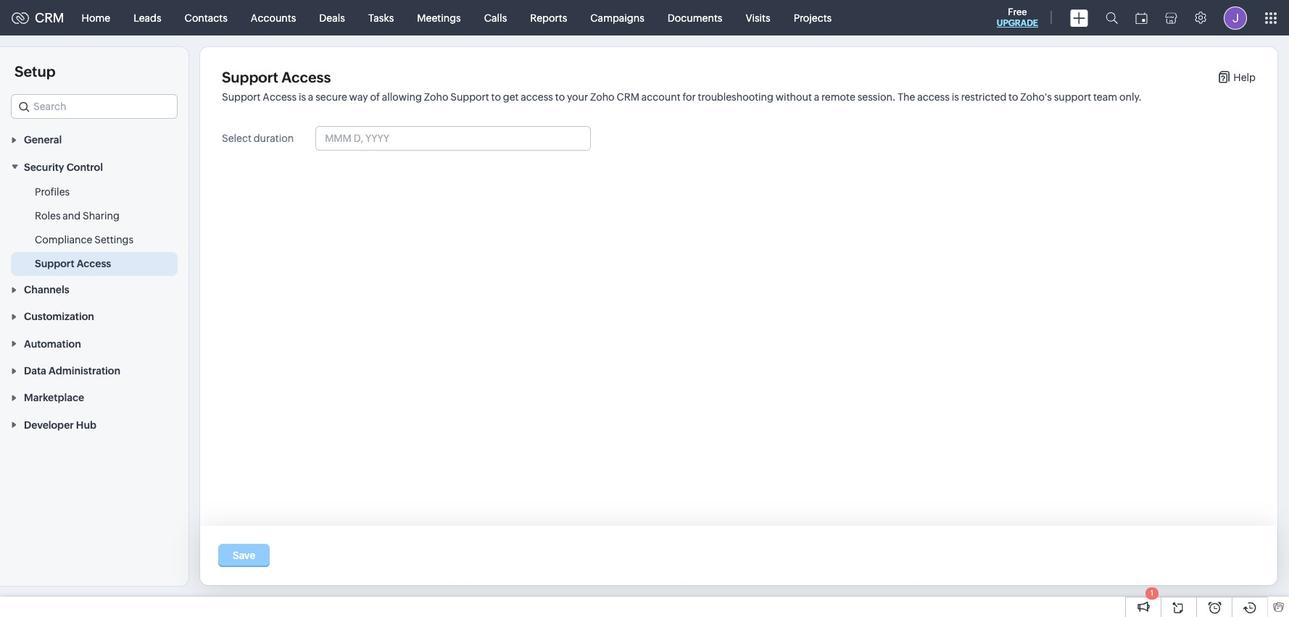 Task type: vqa. For each thing, say whether or not it's contained in the screenshot.
Next Record "icon"
no



Task type: describe. For each thing, give the bounding box(es) containing it.
team
[[1093, 91, 1117, 103]]

calls link
[[473, 0, 519, 35]]

help
[[1234, 71, 1256, 83]]

crm link
[[12, 10, 64, 25]]

reports
[[530, 12, 567, 24]]

calls
[[484, 12, 507, 24]]

troubleshooting
[[698, 91, 774, 103]]

search image
[[1106, 12, 1118, 24]]

support left get on the top of the page
[[450, 91, 489, 103]]

1 a from the left
[[308, 91, 313, 103]]

leads
[[134, 12, 161, 24]]

upgrade
[[997, 18, 1038, 28]]

profile element
[[1215, 0, 1256, 35]]

roles and sharing
[[35, 210, 119, 222]]

security control button
[[0, 153, 189, 180]]

support access link
[[35, 256, 111, 271]]

campaigns
[[590, 12, 644, 24]]

accounts link
[[239, 0, 308, 35]]

select
[[222, 133, 252, 144]]

support
[[1054, 91, 1091, 103]]

general button
[[0, 126, 189, 153]]

0 vertical spatial access
[[282, 69, 331, 86]]

2 is from the left
[[952, 91, 959, 103]]

support access is a secure way of allowing zoho support to get access to your zoho crm account for troubleshooting without a remote session. the access is restricted to zoho's support team only.
[[222, 91, 1142, 103]]

without
[[776, 91, 812, 103]]

select duration
[[222, 133, 294, 144]]

the
[[898, 91, 915, 103]]

compliance
[[35, 234, 92, 246]]

compliance settings link
[[35, 233, 133, 247]]

of
[[370, 91, 380, 103]]

visits
[[746, 12, 770, 24]]

meetings
[[417, 12, 461, 24]]

1 to from the left
[[491, 91, 501, 103]]

marketplace button
[[0, 384, 189, 411]]

channels
[[24, 284, 69, 296]]

2 a from the left
[[814, 91, 819, 103]]

account
[[642, 91, 681, 103]]

visits link
[[734, 0, 782, 35]]

tasks link
[[357, 0, 406, 35]]

session.
[[857, 91, 896, 103]]

contacts link
[[173, 0, 239, 35]]

support access inside security control "region"
[[35, 258, 111, 269]]

security control region
[[0, 180, 189, 276]]

MMM D, YYYY text field
[[316, 127, 590, 150]]

1 vertical spatial access
[[263, 91, 297, 103]]

1 zoho from the left
[[424, 91, 448, 103]]

2 zoho from the left
[[590, 91, 615, 103]]

developer hub button
[[0, 411, 189, 438]]

deals link
[[308, 0, 357, 35]]

general
[[24, 134, 62, 146]]

compliance settings
[[35, 234, 133, 246]]

projects link
[[782, 0, 843, 35]]

campaigns link
[[579, 0, 656, 35]]

only.
[[1119, 91, 1142, 103]]

support up select duration
[[222, 69, 278, 86]]

leads link
[[122, 0, 173, 35]]

customization button
[[0, 303, 189, 330]]

documents link
[[656, 0, 734, 35]]

customization
[[24, 311, 94, 323]]



Task type: locate. For each thing, give the bounding box(es) containing it.
developer
[[24, 420, 74, 431]]

1 vertical spatial support access
[[35, 258, 111, 269]]

secure
[[316, 91, 347, 103]]

a
[[308, 91, 313, 103], [814, 91, 819, 103]]

settings
[[94, 234, 133, 246]]

way
[[349, 91, 368, 103]]

a left secure
[[308, 91, 313, 103]]

0 horizontal spatial zoho
[[424, 91, 448, 103]]

contacts
[[185, 12, 228, 24]]

tasks
[[368, 12, 394, 24]]

2 horizontal spatial to
[[1009, 91, 1018, 103]]

support inside 'link'
[[35, 258, 74, 269]]

to left zoho's
[[1009, 91, 1018, 103]]

a left "remote"
[[814, 91, 819, 103]]

0 horizontal spatial is
[[299, 91, 306, 103]]

logo image
[[12, 12, 29, 24]]

data
[[24, 365, 46, 377]]

automation button
[[0, 330, 189, 357]]

support up the select
[[222, 91, 261, 103]]

to left get on the top of the page
[[491, 91, 501, 103]]

support access down compliance
[[35, 258, 111, 269]]

access up duration
[[263, 91, 297, 103]]

data administration
[[24, 365, 120, 377]]

0 horizontal spatial support access
[[35, 258, 111, 269]]

developer hub
[[24, 420, 96, 431]]

0 horizontal spatial crm
[[35, 10, 64, 25]]

2 to from the left
[[555, 91, 565, 103]]

support
[[222, 69, 278, 86], [222, 91, 261, 103], [450, 91, 489, 103], [35, 258, 74, 269]]

reports link
[[519, 0, 579, 35]]

accounts
[[251, 12, 296, 24]]

administration
[[49, 365, 120, 377]]

support access up secure
[[222, 69, 331, 86]]

allowing
[[382, 91, 422, 103]]

1
[[1150, 589, 1154, 598]]

zoho
[[424, 91, 448, 103], [590, 91, 615, 103]]

projects
[[794, 12, 832, 24]]

2 access from the left
[[917, 91, 950, 103]]

1 access from the left
[[521, 91, 553, 103]]

security control
[[24, 161, 103, 173]]

access down 'compliance settings' link
[[77, 258, 111, 269]]

to left the 'your'
[[555, 91, 565, 103]]

meetings link
[[406, 0, 473, 35]]

your
[[567, 91, 588, 103]]

sharing
[[83, 210, 119, 222]]

search element
[[1097, 0, 1127, 36]]

crm left account
[[617, 91, 639, 103]]

support down compliance
[[35, 258, 74, 269]]

crm right logo
[[35, 10, 64, 25]]

roles
[[35, 210, 61, 222]]

create menu image
[[1070, 9, 1088, 26]]

duration
[[254, 133, 294, 144]]

create menu element
[[1061, 0, 1097, 35]]

for
[[683, 91, 696, 103]]

1 vertical spatial crm
[[617, 91, 639, 103]]

setup
[[15, 63, 55, 80]]

crm
[[35, 10, 64, 25], [617, 91, 639, 103]]

remote
[[821, 91, 855, 103]]

marketplace
[[24, 393, 84, 404]]

home
[[82, 12, 110, 24]]

roles and sharing link
[[35, 209, 119, 223]]

profile image
[[1224, 6, 1247, 29]]

access right the
[[917, 91, 950, 103]]

calendar image
[[1135, 12, 1148, 24]]

automation
[[24, 338, 81, 350]]

support access
[[222, 69, 331, 86], [35, 258, 111, 269]]

0 horizontal spatial access
[[521, 91, 553, 103]]

1 horizontal spatial to
[[555, 91, 565, 103]]

access inside 'link'
[[77, 258, 111, 269]]

profiles link
[[35, 185, 70, 199]]

is left secure
[[299, 91, 306, 103]]

0 horizontal spatial a
[[308, 91, 313, 103]]

deals
[[319, 12, 345, 24]]

1 horizontal spatial access
[[917, 91, 950, 103]]

free
[[1008, 7, 1027, 17]]

2 vertical spatial access
[[77, 258, 111, 269]]

1 horizontal spatial crm
[[617, 91, 639, 103]]

get
[[503, 91, 519, 103]]

data administration button
[[0, 357, 189, 384]]

access right get on the top of the page
[[521, 91, 553, 103]]

1 is from the left
[[299, 91, 306, 103]]

1 horizontal spatial is
[[952, 91, 959, 103]]

1 horizontal spatial a
[[814, 91, 819, 103]]

channels button
[[0, 276, 189, 303]]

0 vertical spatial crm
[[35, 10, 64, 25]]

access up secure
[[282, 69, 331, 86]]

3 to from the left
[[1009, 91, 1018, 103]]

is
[[299, 91, 306, 103], [952, 91, 959, 103]]

is left restricted
[[952, 91, 959, 103]]

1 horizontal spatial support access
[[222, 69, 331, 86]]

documents
[[668, 12, 722, 24]]

0 vertical spatial support access
[[222, 69, 331, 86]]

restricted
[[961, 91, 1007, 103]]

access
[[282, 69, 331, 86], [263, 91, 297, 103], [77, 258, 111, 269]]

None field
[[11, 94, 178, 119]]

to
[[491, 91, 501, 103], [555, 91, 565, 103], [1009, 91, 1018, 103]]

profiles
[[35, 186, 70, 198]]

zoho's
[[1020, 91, 1052, 103]]

Search text field
[[12, 95, 177, 118]]

control
[[66, 161, 103, 173]]

home link
[[70, 0, 122, 35]]

zoho right 'allowing' in the top left of the page
[[424, 91, 448, 103]]

security
[[24, 161, 64, 173]]

zoho right the 'your'
[[590, 91, 615, 103]]

access
[[521, 91, 553, 103], [917, 91, 950, 103]]

0 horizontal spatial to
[[491, 91, 501, 103]]

hub
[[76, 420, 96, 431]]

1 horizontal spatial zoho
[[590, 91, 615, 103]]

and
[[63, 210, 81, 222]]

free upgrade
[[997, 7, 1038, 28]]



